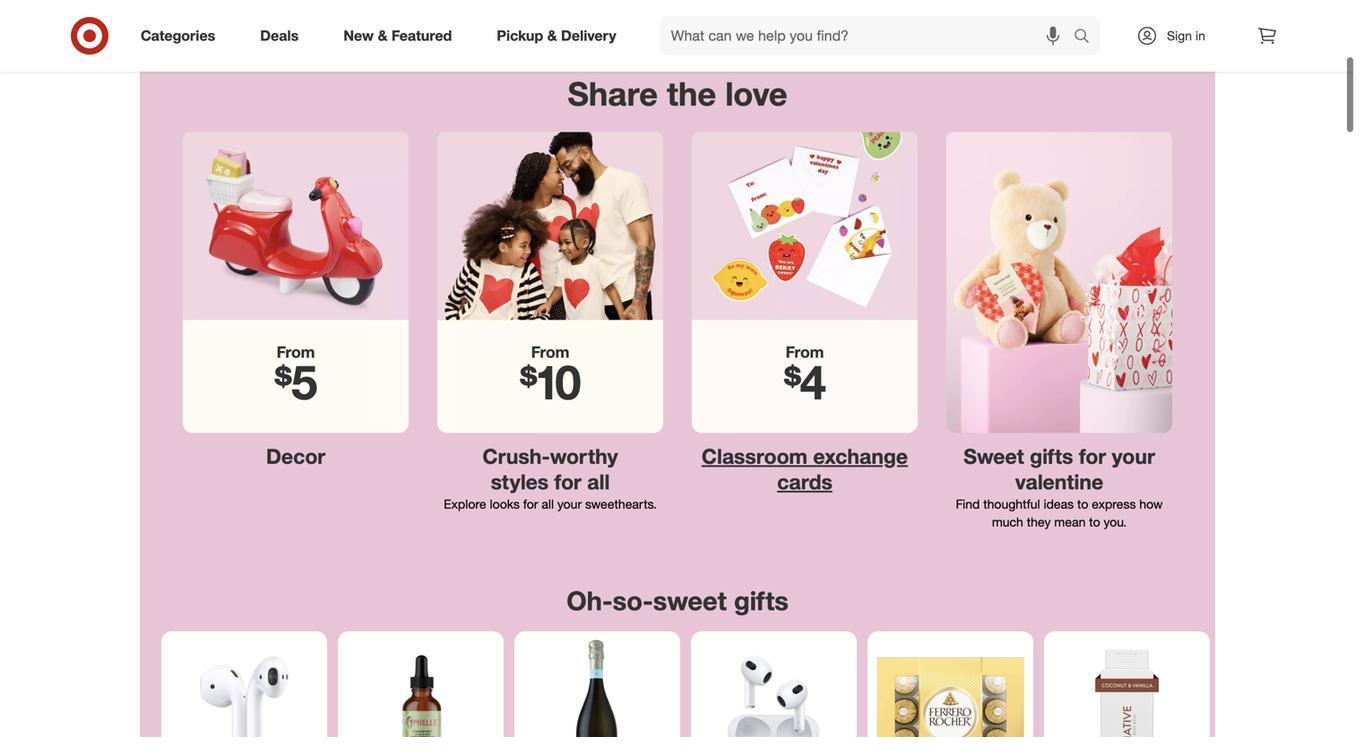 Task type: locate. For each thing, give the bounding box(es) containing it.
gifts up valentine
[[1030, 444, 1074, 469]]

1 vertical spatial to
[[1090, 515, 1101, 530]]

find
[[956, 497, 980, 512]]

all
[[588, 470, 610, 495], [542, 497, 554, 512]]

0 horizontal spatial gifts
[[734, 585, 789, 617]]

new
[[344, 27, 374, 44]]

gifts
[[1030, 444, 1074, 469], [734, 585, 789, 617]]

mielle organics rosemary mint scalp & strengthening hair oil  - 2 fl oz image
[[345, 639, 497, 738]]

pickup
[[497, 27, 544, 44]]

1 horizontal spatial gifts
[[1030, 444, 1074, 469]]

1 horizontal spatial all
[[588, 470, 610, 495]]

to up mean in the right of the page
[[1078, 497, 1089, 512]]

2 vertical spatial for
[[523, 497, 538, 512]]

search button
[[1066, 16, 1109, 59]]

search
[[1066, 29, 1109, 46]]

from
[[277, 343, 315, 362], [531, 343, 570, 362], [786, 343, 824, 362]]

much
[[992, 515, 1024, 530]]

for down worthy at the left bottom of the page
[[555, 470, 582, 495]]

sweethearts.
[[586, 497, 657, 512]]

gifts inside carousel region
[[734, 585, 789, 617]]

0 vertical spatial all
[[588, 470, 610, 495]]

how
[[1140, 497, 1164, 512]]

classroom
[[702, 444, 808, 469]]

to left you.
[[1090, 515, 1101, 530]]

featured
[[392, 27, 452, 44]]

1 vertical spatial for
[[555, 470, 582, 495]]

2 horizontal spatial from
[[786, 343, 824, 362]]

all down styles at the left of the page
[[542, 497, 554, 512]]

your inside sweet gifts for your valentine find thoughtful ideas to express how much they mean to you.
[[1112, 444, 1156, 469]]

ideas
[[1044, 497, 1074, 512]]

$5
[[274, 353, 318, 411]]

new & featured
[[344, 27, 452, 44]]

for up valentine
[[1079, 444, 1107, 469]]

cards
[[778, 470, 833, 495]]

0 horizontal spatial from
[[277, 343, 315, 362]]

from inside from $5
[[277, 343, 315, 362]]

all down worthy at the left bottom of the page
[[588, 470, 610, 495]]

0 horizontal spatial your
[[558, 497, 582, 512]]

your down worthy at the left bottom of the page
[[558, 497, 582, 512]]

0 horizontal spatial to
[[1078, 497, 1089, 512]]

0 vertical spatial to
[[1078, 497, 1089, 512]]

you.
[[1104, 515, 1127, 530]]

1 horizontal spatial from
[[531, 343, 570, 362]]

1 vertical spatial your
[[558, 497, 582, 512]]

3 from from the left
[[786, 343, 824, 362]]

& right 'new'
[[378, 27, 388, 44]]

2 & from the left
[[548, 27, 557, 44]]

categories link
[[126, 16, 238, 56]]

sign in link
[[1122, 16, 1234, 56]]

sweet
[[964, 444, 1025, 469]]

1 vertical spatial gifts
[[734, 585, 789, 617]]

styles
[[491, 470, 549, 495]]

0 horizontal spatial &
[[378, 27, 388, 44]]

la marca prosecco sparkling wine - 750ml bottle image
[[522, 639, 673, 738]]

2 horizontal spatial for
[[1079, 444, 1107, 469]]

to
[[1078, 497, 1089, 512], [1090, 515, 1101, 530]]

from for $10
[[531, 343, 570, 362]]

apple airpods (2nd generation) with charging case image
[[169, 639, 320, 738]]

for inside sweet gifts for your valentine find thoughtful ideas to express how much they mean to you.
[[1079, 444, 1107, 469]]

&
[[378, 27, 388, 44], [548, 27, 557, 44]]

1 horizontal spatial your
[[1112, 444, 1156, 469]]

sweet
[[654, 585, 727, 617]]

for down styles at the left of the page
[[523, 497, 538, 512]]

1 horizontal spatial to
[[1090, 515, 1101, 530]]

1 from from the left
[[277, 343, 315, 362]]

2 from from the left
[[531, 343, 570, 362]]

carousel region
[[140, 571, 1216, 738]]

$10
[[520, 353, 582, 411]]

your
[[1112, 444, 1156, 469], [558, 497, 582, 512]]

1 & from the left
[[378, 27, 388, 44]]

from inside the from $10
[[531, 343, 570, 362]]

from $4
[[784, 343, 827, 411]]

& right pickup
[[548, 27, 557, 44]]

0 vertical spatial your
[[1112, 444, 1156, 469]]

they
[[1027, 515, 1051, 530]]

crush-worthy styles for all explore looks for all your sweethearts.
[[444, 444, 657, 512]]

1 horizontal spatial &
[[548, 27, 557, 44]]

for
[[1079, 444, 1107, 469], [555, 470, 582, 495], [523, 497, 538, 512]]

& for new
[[378, 27, 388, 44]]

0 vertical spatial for
[[1079, 444, 1107, 469]]

from inside from $4
[[786, 343, 824, 362]]

0 vertical spatial gifts
[[1030, 444, 1074, 469]]

share
[[568, 74, 658, 113]]

your up how on the right bottom of the page
[[1112, 444, 1156, 469]]

from $5
[[274, 343, 318, 411]]

0 horizontal spatial all
[[542, 497, 554, 512]]

gifts right sweet
[[734, 585, 789, 617]]



Task type: vqa. For each thing, say whether or not it's contained in the screenshot.
right Your
yes



Task type: describe. For each thing, give the bounding box(es) containing it.
oh-so-sweet gifts
[[567, 585, 789, 617]]

in
[[1196, 28, 1206, 43]]

categories
[[141, 27, 215, 44]]

your inside crush-worthy styles for all explore looks for all your sweethearts.
[[558, 497, 582, 512]]

looks
[[490, 497, 520, 512]]

sign in
[[1168, 28, 1206, 43]]

pickup & delivery link
[[482, 16, 639, 56]]

from $10
[[520, 343, 582, 411]]

worthy
[[550, 444, 618, 469]]

decor
[[266, 444, 326, 469]]

express
[[1092, 497, 1137, 512]]

from for $5
[[277, 343, 315, 362]]

airpods (3rd generation) with lightning charging case image
[[699, 639, 850, 738]]

thoughtful
[[984, 497, 1041, 512]]

mean
[[1055, 515, 1086, 530]]

new & featured link
[[328, 16, 475, 56]]

from for $4
[[786, 343, 824, 362]]

sweet gifts for your valentine find thoughtful ideas to express how much they mean to you.
[[956, 444, 1164, 530]]

ferrero rocher fine hazelnut chocolates - 5.3oz/12ct image
[[875, 639, 1027, 738]]

delivery
[[561, 27, 617, 44]]

deals
[[260, 27, 299, 44]]

$4
[[784, 353, 827, 411]]

oh-
[[567, 585, 613, 617]]

love
[[726, 74, 788, 113]]

share the love
[[568, 74, 788, 113]]

exchange
[[814, 444, 908, 469]]

1 vertical spatial all
[[542, 497, 554, 512]]

classroom exchange cards
[[702, 444, 908, 495]]

valentine
[[1016, 470, 1104, 495]]

deals link
[[245, 16, 321, 56]]

0 horizontal spatial for
[[523, 497, 538, 512]]

sign
[[1168, 28, 1193, 43]]

native body wash - coconut & vanilla - sulfate free - 18 fl oz image
[[1052, 639, 1203, 738]]

so-
[[613, 585, 654, 617]]

crush-
[[483, 444, 550, 469]]

& for pickup
[[548, 27, 557, 44]]

explore
[[444, 497, 487, 512]]

What can we help you find? suggestions appear below search field
[[661, 16, 1079, 56]]

pickup & delivery
[[497, 27, 617, 44]]

the
[[667, 74, 717, 113]]

1 horizontal spatial for
[[555, 470, 582, 495]]

gifts inside sweet gifts for your valentine find thoughtful ideas to express how much they mean to you.
[[1030, 444, 1074, 469]]



